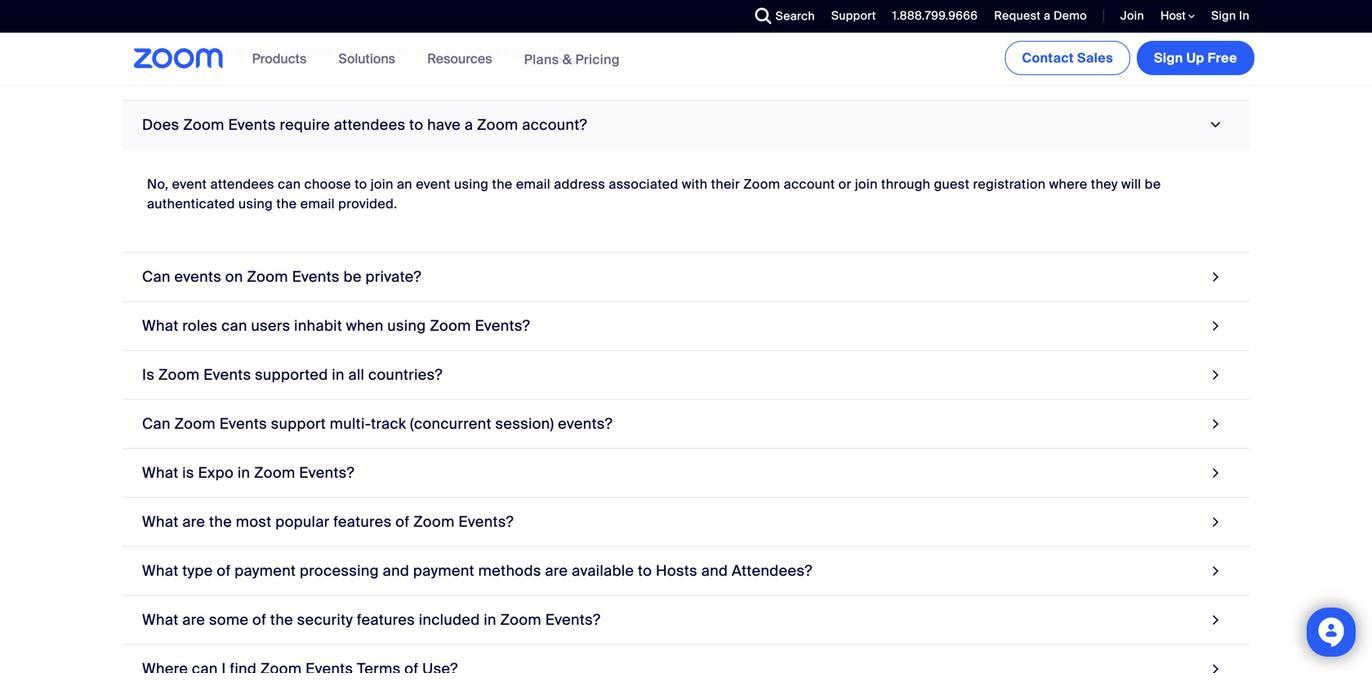 Task type: locate. For each thing, give the bounding box(es) containing it.
a inside 'dropdown button'
[[465, 116, 473, 134]]

right image for what is expo in zoom events?
[[1209, 462, 1224, 484]]

join link
[[1109, 0, 1149, 33], [1121, 8, 1145, 23]]

support
[[832, 8, 876, 23]]

right image for does zoom events require attendees to have a zoom account?
[[1205, 117, 1227, 132]]

host
[[1161, 8, 1189, 23]]

1 horizontal spatial email
[[516, 176, 551, 193]]

1 vertical spatial email
[[300, 195, 335, 212]]

payment up "included"
[[413, 562, 475, 580]]

free
[[1208, 49, 1238, 67]]

and
[[383, 562, 409, 580], [702, 562, 728, 580]]

what is expo in zoom events? button
[[123, 449, 1250, 498]]

1 horizontal spatial in
[[332, 365, 345, 384]]

what are some of the security features included in zoom events?
[[142, 611, 601, 629]]

can inside can zoom events support multi-track (concurrent session) events? dropdown button
[[142, 415, 171, 433]]

resources button
[[427, 33, 500, 85]]

a right have
[[465, 116, 473, 134]]

3 what from the top
[[142, 513, 179, 531]]

using
[[454, 176, 489, 193], [239, 195, 273, 212], [388, 316, 426, 335]]

what for what are the most popular features of zoom events?
[[142, 513, 179, 531]]

2 vertical spatial are
[[182, 611, 205, 629]]

1 horizontal spatial be
[[1145, 176, 1161, 193]]

to
[[284, 43, 297, 60], [409, 116, 423, 134], [355, 176, 367, 193], [638, 562, 652, 580]]

banner containing contact sales
[[114, 33, 1258, 86]]

attendees up "authenticated"
[[210, 176, 274, 193]]

and up what are some of the security features included in zoom events?
[[383, 562, 409, 580]]

event
[[172, 176, 207, 193], [416, 176, 451, 193]]

what roles can users inhabit when using zoom events?
[[142, 316, 530, 335]]

right image inside "does zoom events require attendees to have a zoom account?" 'dropdown button'
[[1205, 117, 1227, 132]]

1 vertical spatial can
[[221, 316, 247, 335]]

2 join from the left
[[855, 176, 878, 193]]

zoom right have
[[477, 116, 518, 134]]

support link
[[819, 0, 880, 33], [832, 8, 876, 23]]

is
[[182, 464, 194, 482]]

email
[[516, 176, 551, 193], [300, 195, 335, 212]]

2 horizontal spatial in
[[484, 611, 497, 629]]

1 vertical spatial in
[[238, 464, 250, 482]]

2 horizontal spatial of
[[396, 513, 410, 531]]

no,
[[147, 176, 169, 193]]

right image inside can events on zoom events be private? dropdown button
[[1209, 266, 1224, 288]]

0 vertical spatial of
[[396, 513, 410, 531]]

a left demo
[[1044, 8, 1051, 23]]

https://zoom.us/pricing/events
[[376, 43, 569, 60]]

1 horizontal spatial can
[[278, 176, 301, 193]]

product information navigation
[[240, 33, 632, 86]]

0 vertical spatial in
[[332, 365, 345, 384]]

1 horizontal spatial of
[[252, 611, 266, 629]]

right image inside is zoom events supported in all countries? dropdown button
[[1209, 364, 1224, 386]]

features up processing on the bottom left of page
[[334, 513, 392, 531]]

search
[[776, 9, 815, 24]]

are up type at the left
[[182, 513, 205, 531]]

0 horizontal spatial can
[[221, 316, 247, 335]]

events up the what is expo in zoom events?
[[220, 415, 267, 433]]

0 vertical spatial are
[[182, 513, 205, 531]]

0 horizontal spatial event
[[172, 176, 207, 193]]

payment
[[235, 562, 296, 580], [413, 562, 475, 580]]

0 vertical spatial using
[[454, 176, 489, 193]]

1 and from the left
[[383, 562, 409, 580]]

a
[[1044, 8, 1051, 23], [465, 116, 473, 134]]

1 horizontal spatial attendees
[[334, 116, 406, 134]]

events down roles
[[204, 365, 251, 384]]

using right when
[[388, 316, 426, 335]]

events inside 'dropdown button'
[[228, 116, 276, 134]]

to left hosts
[[638, 562, 652, 580]]

can right roles
[[221, 316, 247, 335]]

0 horizontal spatial and
[[383, 562, 409, 580]]

in right expo
[[238, 464, 250, 482]]

are
[[182, 513, 205, 531], [545, 562, 568, 580], [182, 611, 205, 629]]

https://zoom.us/pricing/events link
[[376, 43, 569, 60]]

pricing
[[202, 43, 246, 60]]

in right "included"
[[484, 611, 497, 629]]

1 what from the top
[[142, 316, 179, 335]]

of
[[396, 513, 410, 531], [217, 562, 231, 580], [252, 611, 266, 629]]

be left private?
[[344, 267, 362, 286]]

plans & pricing
[[524, 51, 620, 68]]

1.888.799.9666 button
[[880, 0, 982, 33], [893, 8, 978, 23]]

the up can events on zoom events be private?
[[276, 195, 297, 212]]

visit
[[147, 43, 174, 60]]

they
[[1091, 176, 1118, 193]]

1 join from the left
[[371, 176, 394, 193]]

using right "authenticated"
[[239, 195, 273, 212]]

0 vertical spatial attendees
[[334, 116, 406, 134]]

is zoom events supported in all countries? button
[[123, 351, 1250, 400]]

1 horizontal spatial using
[[388, 316, 426, 335]]

0 vertical spatial can
[[278, 176, 301, 193]]

available
[[572, 562, 634, 580]]

join left the an
[[371, 176, 394, 193]]

request
[[994, 8, 1041, 23]]

what for what are some of the security features included in zoom events?
[[142, 611, 179, 629]]

to left learn
[[284, 43, 297, 60]]

1 horizontal spatial sign
[[1212, 8, 1236, 23]]

what inside "dropdown button"
[[142, 513, 179, 531]]

2 vertical spatial using
[[388, 316, 426, 335]]

1 payment from the left
[[235, 562, 296, 580]]

1 vertical spatial attendees
[[210, 176, 274, 193]]

sign left in
[[1212, 8, 1236, 23]]

no, event attendees can choose to join an event using the email address associated with their zoom account or join through guest registration where they will be authenticated using the email provided.
[[147, 176, 1161, 212]]

join right "or"
[[855, 176, 878, 193]]

0 horizontal spatial sign
[[1154, 49, 1183, 67]]

zoom inside "dropdown button"
[[413, 513, 455, 531]]

right image for what roles can users inhabit when using zoom events?
[[1209, 315, 1224, 337]]

up
[[1187, 49, 1205, 67]]

join
[[371, 176, 394, 193], [855, 176, 878, 193]]

1 horizontal spatial payment
[[413, 562, 475, 580]]

be
[[1145, 176, 1161, 193], [344, 267, 362, 286]]

sign in link
[[1199, 0, 1258, 33], [1212, 8, 1250, 23]]

email left address
[[516, 176, 551, 193]]

zoom logo image
[[134, 48, 224, 69]]

the left address
[[492, 176, 513, 193]]

in left the all
[[332, 365, 345, 384]]

4 what from the top
[[142, 562, 179, 580]]

1 vertical spatial features
[[357, 611, 415, 629]]

right image for is zoom events supported in all countries?
[[1209, 364, 1224, 386]]

using inside what roles can users inhabit when using zoom events? dropdown button
[[388, 316, 426, 335]]

zoom up what type of payment processing and payment methods are available to hosts and attendees?
[[413, 513, 455, 531]]

account
[[784, 176, 835, 193]]

can left the choose
[[278, 176, 301, 193]]

the inside what are the most popular features of zoom events? "dropdown button"
[[209, 513, 232, 531]]

right image
[[1209, 266, 1224, 288], [1209, 364, 1224, 386], [1209, 462, 1224, 484], [1209, 511, 1224, 533], [1209, 560, 1224, 582], [1209, 609, 1224, 631]]

0 horizontal spatial be
[[344, 267, 362, 286]]

what roles can users inhabit when using zoom events? button
[[123, 302, 1250, 351]]

to up provided.
[[355, 176, 367, 193]]

using down have
[[454, 176, 489, 193]]

right image inside what roles can users inhabit when using zoom events? dropdown button
[[1209, 315, 1224, 337]]

in
[[332, 365, 345, 384], [238, 464, 250, 482], [484, 611, 497, 629]]

0 horizontal spatial using
[[239, 195, 273, 212]]

events for support
[[220, 415, 267, 433]]

0 horizontal spatial a
[[465, 116, 473, 134]]

solutions
[[339, 50, 395, 67]]

sign in
[[1212, 8, 1250, 23]]

can down is
[[142, 415, 171, 433]]

what type of payment processing and payment methods are available to hosts and attendees? button
[[123, 547, 1250, 596]]

features
[[334, 513, 392, 531], [357, 611, 415, 629]]

some
[[209, 611, 249, 629]]

0 horizontal spatial payment
[[235, 562, 296, 580]]

the left most on the left of page
[[209, 513, 232, 531]]

right image inside what are some of the security features included in zoom events? dropdown button
[[1209, 609, 1224, 631]]

1 right image from the top
[[1209, 266, 1224, 288]]

are inside "dropdown button"
[[182, 513, 205, 531]]

request a demo
[[994, 8, 1087, 23]]

0 horizontal spatial join
[[371, 176, 394, 193]]

be inside no, event attendees can choose to join an event using the email address associated with their zoom account or join through guest registration where they will be authenticated using the email provided.
[[1145, 176, 1161, 193]]

sign up free
[[1154, 49, 1238, 67]]

join link up meetings navigation
[[1121, 8, 1145, 23]]

to left have
[[409, 116, 423, 134]]

are left some
[[182, 611, 205, 629]]

1 horizontal spatial join
[[855, 176, 878, 193]]

support
[[271, 415, 326, 433]]

contact
[[1022, 49, 1074, 67]]

sign left up
[[1154, 49, 1183, 67]]

most
[[236, 513, 272, 531]]

right image inside what are the most popular features of zoom events? "dropdown button"
[[1209, 511, 1224, 533]]

attendees right require
[[334, 116, 406, 134]]

guest
[[934, 176, 970, 193]]

0 vertical spatial a
[[1044, 8, 1051, 23]]

0 vertical spatial be
[[1145, 176, 1161, 193]]

of inside "dropdown button"
[[396, 513, 410, 531]]

(concurrent
[[410, 415, 492, 433]]

supported
[[255, 365, 328, 384]]

be right will
[[1145, 176, 1161, 193]]

1 horizontal spatial and
[[702, 562, 728, 580]]

will
[[1122, 176, 1142, 193]]

right image inside what is expo in zoom events? dropdown button
[[1209, 462, 1224, 484]]

sign inside sign up free 'button'
[[1154, 49, 1183, 67]]

events?
[[475, 316, 530, 335], [299, 464, 355, 482], [459, 513, 514, 531], [545, 611, 601, 629]]

can
[[278, 176, 301, 193], [221, 316, 247, 335]]

can inside no, event attendees can choose to join an event using the email address associated with their zoom account or join through guest registration where they will be authenticated using the email provided.
[[278, 176, 301, 193]]

sign for sign up free
[[1154, 49, 1183, 67]]

right image inside can zoom events support multi-track (concurrent session) events? dropdown button
[[1209, 413, 1224, 435]]

5 right image from the top
[[1209, 560, 1224, 582]]

1 vertical spatial a
[[465, 116, 473, 134]]

0 horizontal spatial of
[[217, 562, 231, 580]]

6 right image from the top
[[1209, 609, 1224, 631]]

zoom right "their"
[[744, 176, 781, 193]]

2 right image from the top
[[1209, 364, 1224, 386]]

2 vertical spatial in
[[484, 611, 497, 629]]

events
[[228, 116, 276, 134], [292, 267, 340, 286], [204, 365, 251, 384], [220, 415, 267, 433]]

payment down most on the left of page
[[235, 562, 296, 580]]

does zoom events require attendees to have a zoom account?
[[142, 116, 587, 134]]

can left events
[[142, 267, 171, 286]]

1 horizontal spatial event
[[416, 176, 451, 193]]

events left require
[[228, 116, 276, 134]]

multi-
[[330, 415, 371, 433]]

event up "authenticated"
[[172, 176, 207, 193]]

can
[[142, 267, 171, 286], [142, 415, 171, 433]]

1 vertical spatial are
[[545, 562, 568, 580]]

expo
[[198, 464, 234, 482]]

0 horizontal spatial attendees
[[210, 176, 274, 193]]

2 can from the top
[[142, 415, 171, 433]]

2 event from the left
[[416, 176, 451, 193]]

the left security
[[270, 611, 293, 629]]

2 what from the top
[[142, 464, 179, 482]]

event right the an
[[416, 176, 451, 193]]

1 vertical spatial can
[[142, 415, 171, 433]]

and right hosts
[[702, 562, 728, 580]]

right image
[[1205, 117, 1227, 132], [1209, 315, 1224, 337], [1209, 413, 1224, 435], [1209, 658, 1224, 673]]

right image for can events on zoom events be private?
[[1209, 266, 1224, 288]]

0 horizontal spatial in
[[238, 464, 250, 482]]

contact sales
[[1022, 49, 1113, 67]]

their
[[711, 176, 740, 193]]

features right security
[[357, 611, 415, 629]]

right image for what are some of the security features included in zoom events?
[[1209, 609, 1224, 631]]

email down the choose
[[300, 195, 335, 212]]

5 what from the top
[[142, 611, 179, 629]]

4 right image from the top
[[1209, 511, 1224, 533]]

through
[[881, 176, 931, 193]]

0 vertical spatial sign
[[1212, 8, 1236, 23]]

right image inside what type of payment processing and payment methods are available to hosts and attendees? dropdown button
[[1209, 560, 1224, 582]]

can for can zoom events support multi-track (concurrent session) events?
[[142, 415, 171, 433]]

0 vertical spatial email
[[516, 176, 551, 193]]

0 vertical spatial features
[[334, 513, 392, 531]]

all
[[348, 365, 365, 384]]

1 vertical spatial of
[[217, 562, 231, 580]]

have
[[427, 116, 461, 134]]

are left available
[[545, 562, 568, 580]]

3 right image from the top
[[1209, 462, 1224, 484]]

an
[[397, 176, 413, 193]]

0 vertical spatial can
[[142, 267, 171, 286]]

banner
[[114, 33, 1258, 86]]

1 vertical spatial be
[[344, 267, 362, 286]]

can inside can events on zoom events be private? dropdown button
[[142, 267, 171, 286]]

right image for what type of payment processing and payment methods are available to hosts and attendees?
[[1209, 560, 1224, 582]]

1 can from the top
[[142, 267, 171, 286]]

sign
[[1212, 8, 1236, 23], [1154, 49, 1183, 67]]

to inside dropdown button
[[638, 562, 652, 580]]

attendees inside 'dropdown button'
[[334, 116, 406, 134]]

1 vertical spatial sign
[[1154, 49, 1183, 67]]

in inside what are some of the security features included in zoom events? dropdown button
[[484, 611, 497, 629]]

with
[[682, 176, 708, 193]]

host button
[[1161, 8, 1195, 24]]



Task type: describe. For each thing, give the bounding box(es) containing it.
zoom down methods
[[500, 611, 542, 629]]

is
[[142, 365, 155, 384]]

contact sales link
[[1005, 41, 1131, 75]]

zoom up is
[[174, 415, 216, 433]]

events for require
[[228, 116, 276, 134]]

track
[[371, 415, 406, 433]]

events for supported
[[204, 365, 251, 384]]

right image for can zoom events support multi-track (concurrent session) events?
[[1209, 413, 1224, 435]]

attendees inside no, event attendees can choose to join an event using the email address associated with their zoom account or join through guest registration where they will be authenticated using the email provided.
[[210, 176, 274, 193]]

right image for what are the most popular features of zoom events?
[[1209, 511, 1224, 533]]

events? inside "dropdown button"
[[459, 513, 514, 531]]

can inside what roles can users inhabit when using zoom events? dropdown button
[[221, 316, 247, 335]]

what type of payment processing and payment methods are available to hosts and attendees?
[[142, 562, 813, 580]]

choose
[[304, 176, 351, 193]]

what for what roles can users inhabit when using zoom events?
[[142, 316, 179, 335]]

is zoom events supported in all countries?
[[142, 365, 443, 384]]

features inside "dropdown button"
[[334, 513, 392, 531]]

are for what are the most popular features of zoom events?
[[182, 513, 205, 531]]

authenticated
[[147, 195, 235, 212]]

features inside dropdown button
[[357, 611, 415, 629]]

events up inhabit
[[292, 267, 340, 286]]

what is expo in zoom events?
[[142, 464, 355, 482]]

can zoom events support multi-track (concurrent session) events? button
[[123, 400, 1250, 449]]

products
[[252, 50, 307, 67]]

can events on zoom events be private?
[[142, 267, 422, 286]]

in inside is zoom events supported in all countries? dropdown button
[[332, 365, 345, 384]]

does zoom events require attendees to have a zoom account? button
[[123, 101, 1250, 150]]

sign up free button
[[1137, 41, 1255, 75]]

countries?
[[368, 365, 443, 384]]

what for what type of payment processing and payment methods are available to hosts and attendees?
[[142, 562, 179, 580]]

private?
[[366, 267, 422, 286]]

2 horizontal spatial using
[[454, 176, 489, 193]]

can for can events on zoom events be private?
[[142, 267, 171, 286]]

1 event from the left
[[172, 176, 207, 193]]

join link left host
[[1109, 0, 1149, 33]]

zoom inside no, event attendees can choose to join an event using the email address associated with their zoom account or join through guest registration where they will be authenticated using the email provided.
[[744, 176, 781, 193]]

zoom up countries?
[[430, 316, 471, 335]]

methods
[[478, 562, 541, 580]]

zoom right does
[[183, 116, 224, 134]]

1.888.799.9666
[[893, 8, 978, 23]]

our
[[178, 43, 198, 60]]

account?
[[522, 116, 587, 134]]

popular
[[276, 513, 330, 531]]

zoom up most on the left of page
[[254, 464, 295, 482]]

roles
[[182, 316, 218, 335]]

0 horizontal spatial email
[[300, 195, 335, 212]]

zoom right on
[[247, 267, 288, 286]]

can zoom events support multi-track (concurrent session) events?
[[142, 415, 613, 433]]

does
[[142, 116, 179, 134]]

associated
[[609, 176, 679, 193]]

1 vertical spatial using
[[239, 195, 273, 212]]

or
[[839, 176, 852, 193]]

to inside no, event attendees can choose to join an event using the email address associated with their zoom account or join through guest registration where they will be authenticated using the email provided.
[[355, 176, 367, 193]]

registration
[[973, 176, 1046, 193]]

security
[[297, 611, 353, 629]]

meetings navigation
[[1002, 33, 1258, 78]]

users
[[251, 316, 290, 335]]

1 horizontal spatial a
[[1044, 8, 1051, 23]]

provided.
[[338, 195, 398, 212]]

address
[[554, 176, 605, 193]]

events
[[174, 267, 221, 286]]

join
[[1121, 8, 1145, 23]]

in inside what is expo in zoom events? dropdown button
[[238, 464, 250, 482]]

what are the most popular features of zoom events? button
[[123, 498, 1250, 547]]

are for what are some of the security features included in zoom events?
[[182, 611, 205, 629]]

attendees?
[[732, 562, 813, 580]]

sign for sign in
[[1212, 8, 1236, 23]]

solutions button
[[339, 33, 403, 85]]

sales
[[1078, 49, 1113, 67]]

search button
[[743, 0, 819, 33]]

what are the most popular features of zoom events?
[[142, 513, 514, 531]]

inhabit
[[294, 316, 342, 335]]

processing
[[300, 562, 379, 580]]

pricing
[[575, 51, 620, 68]]

events?
[[558, 415, 613, 433]]

resources
[[427, 50, 492, 67]]

demo
[[1054, 8, 1087, 23]]

learn
[[300, 43, 332, 60]]

hosts
[[656, 562, 698, 580]]

included
[[419, 611, 480, 629]]

type
[[182, 562, 213, 580]]

to inside 'dropdown button'
[[409, 116, 423, 134]]

on
[[225, 267, 243, 286]]

where
[[1049, 176, 1088, 193]]

2 vertical spatial of
[[252, 611, 266, 629]]

visit our pricing page to learn more: https://zoom.us/pricing/events
[[147, 43, 569, 60]]

the inside what are some of the security features included in zoom events? dropdown button
[[270, 611, 293, 629]]

2 and from the left
[[702, 562, 728, 580]]

page
[[249, 43, 281, 60]]

be inside dropdown button
[[344, 267, 362, 286]]

session)
[[495, 415, 554, 433]]

can events on zoom events be private? button
[[123, 253, 1250, 302]]

when
[[346, 316, 384, 335]]

more:
[[336, 43, 372, 60]]

zoom right is
[[158, 365, 200, 384]]

what are some of the security features included in zoom events? button
[[123, 596, 1250, 645]]

&
[[563, 51, 572, 68]]

what for what is expo in zoom events?
[[142, 464, 179, 482]]

require
[[280, 116, 330, 134]]

2 payment from the left
[[413, 562, 475, 580]]

plans
[[524, 51, 559, 68]]



Task type: vqa. For each thing, say whether or not it's contained in the screenshot.
Show options icon
no



